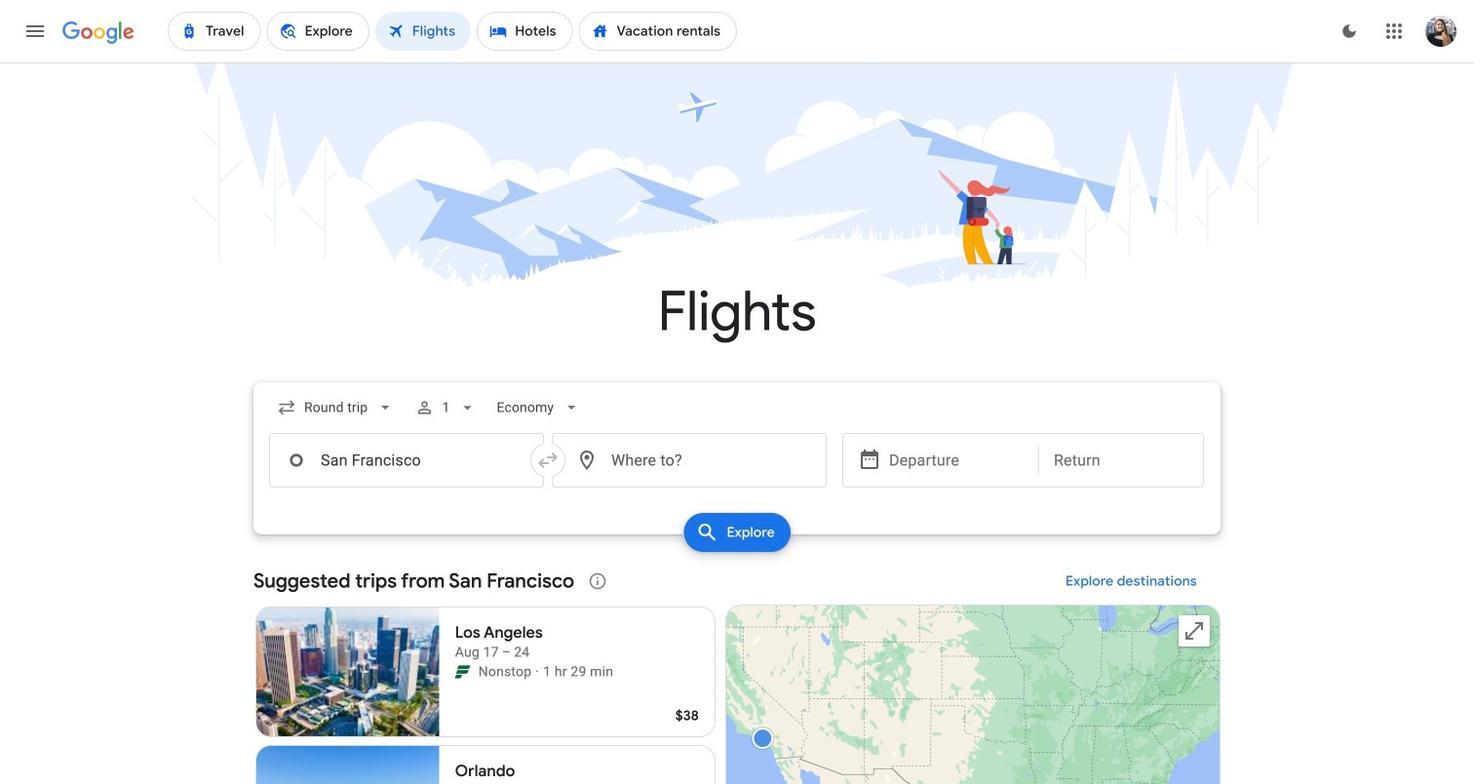 Task type: vqa. For each thing, say whether or not it's contained in the screenshot.
The Where To? text box
yes



Task type: locate. For each thing, give the bounding box(es) containing it.
 image
[[536, 662, 539, 682]]

Return text field
[[1054, 434, 1189, 487]]

Where to?  text field
[[552, 433, 827, 488]]

Where from? text field
[[269, 433, 544, 488]]

frontier image
[[455, 664, 471, 680]]

Flight search field
[[238, 382, 1237, 558]]

38 US dollars text field
[[676, 707, 699, 725]]

None field
[[269, 384, 403, 431], [489, 384, 589, 431], [269, 384, 403, 431], [489, 384, 589, 431]]



Task type: describe. For each thing, give the bounding box(es) containing it.
suggested trips from san francisco region
[[254, 558, 1221, 784]]

 image inside suggested trips from san francisco region
[[536, 662, 539, 682]]

change appearance image
[[1326, 8, 1373, 55]]

Departure text field
[[889, 434, 1024, 487]]

main menu image
[[23, 20, 47, 43]]



